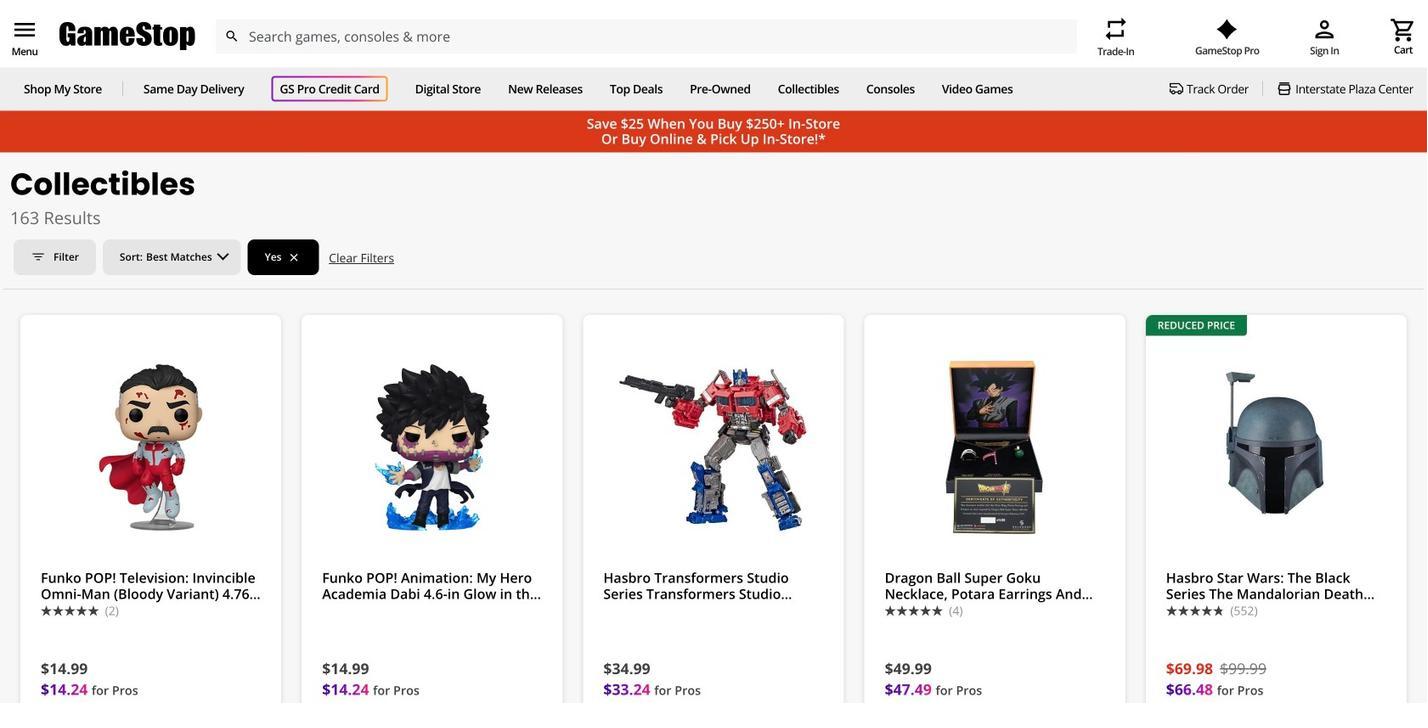 Task type: locate. For each thing, give the bounding box(es) containing it.
Search games, consoles & more search field
[[249, 19, 1047, 53]]

gamestop image
[[59, 20, 195, 53]]

gamestop pro icon image
[[1217, 19, 1238, 40]]

None search field
[[215, 19, 1077, 53]]



